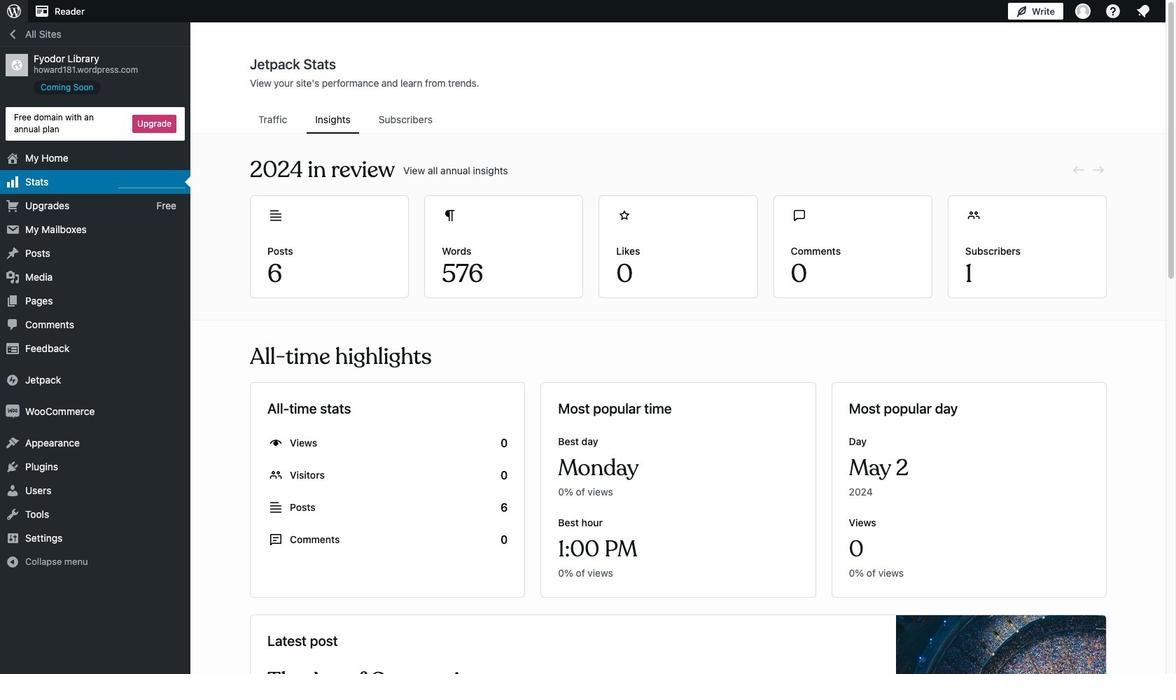 Task type: locate. For each thing, give the bounding box(es) containing it.
img image
[[6, 373, 20, 387], [6, 404, 20, 418]]

manage your notifications image
[[1135, 3, 1152, 20]]

highest hourly views 0 image
[[118, 179, 185, 188]]

1 vertical spatial img image
[[6, 404, 20, 418]]

main content
[[191, 55, 1166, 674]]

manage your sites image
[[6, 3, 22, 20]]

menu
[[250, 107, 1107, 134]]

0 vertical spatial img image
[[6, 373, 20, 387]]

help image
[[1105, 3, 1121, 20]]

2 img image from the top
[[6, 404, 20, 418]]



Task type: describe. For each thing, give the bounding box(es) containing it.
thumbnail for a post titled "the art of connection " image
[[896, 615, 1106, 674]]

my profile image
[[1075, 4, 1091, 19]]

1 img image from the top
[[6, 373, 20, 387]]



Task type: vqa. For each thing, say whether or not it's contained in the screenshot.
'My Profile' ICON
yes



